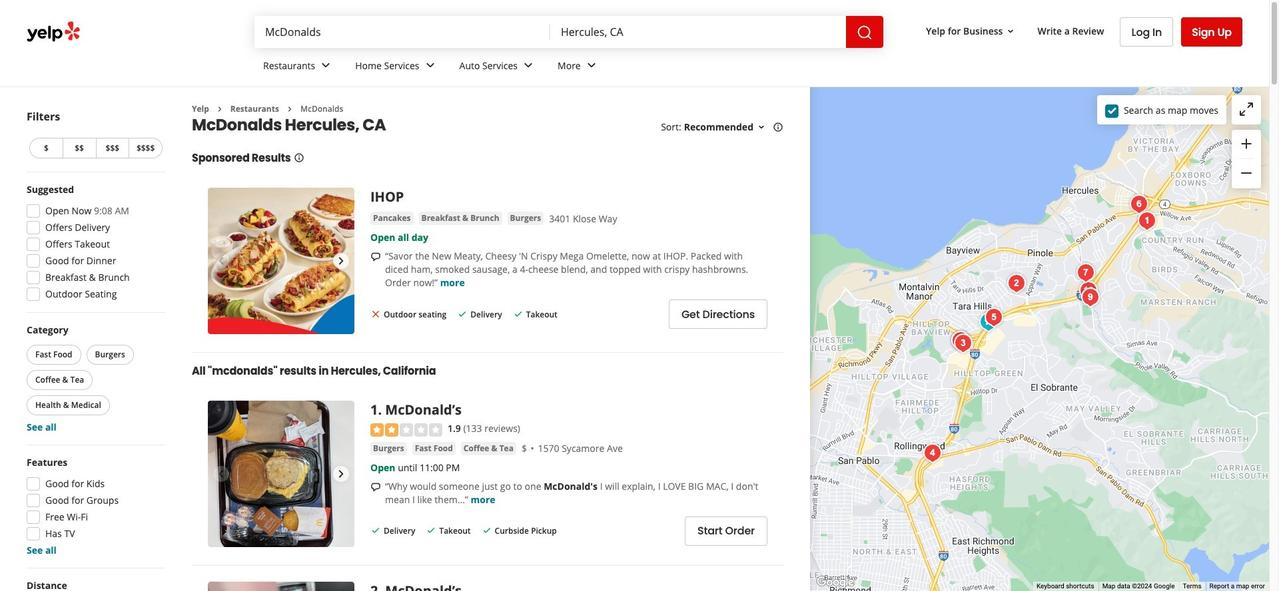 Task type: locate. For each thing, give the bounding box(es) containing it.
1 vertical spatial 16 info v2 image
[[294, 153, 304, 163]]

1 none field from the left
[[255, 16, 550, 48]]

0 horizontal spatial 16 chevron down v2 image
[[756, 122, 767, 133]]

in-n-out burger image
[[980, 304, 1007, 331]]

2 24 chevron down v2 image from the left
[[520, 58, 536, 74]]

16 info v2 image
[[773, 122, 784, 133], [294, 153, 304, 163]]

2 slideshow element from the top
[[208, 401, 354, 548]]

0 vertical spatial previous image
[[213, 253, 229, 269]]

1 16 speech v2 image from the top
[[370, 252, 381, 263]]

previous image
[[213, 253, 229, 269], [213, 467, 229, 483]]

0 vertical spatial mcdonald's image
[[1134, 208, 1160, 234]]

previous image for next icon
[[213, 253, 229, 269]]

1 horizontal spatial 16 info v2 image
[[773, 122, 784, 133]]

mcdonald's image
[[1134, 208, 1160, 234], [950, 330, 976, 357]]

group
[[1232, 130, 1261, 189], [23, 183, 165, 305], [24, 324, 165, 434], [23, 456, 165, 558]]

2 16 speech v2 image from the top
[[370, 482, 381, 493]]

zoom in image
[[1239, 136, 1255, 152]]

16 speech v2 image right next icon
[[370, 252, 381, 263]]

1 slideshow element from the top
[[208, 188, 354, 335]]

1 vertical spatial slideshow element
[[208, 401, 354, 548]]

things to do, nail salons, plumbers search field
[[255, 16, 550, 48]]

0 horizontal spatial 16 info v2 image
[[294, 153, 304, 163]]

none field the address, neighborhood, city, state or zip
[[550, 16, 846, 48]]

16 checkmark v2 image
[[457, 309, 468, 319], [370, 526, 381, 536], [426, 526, 437, 536], [481, 526, 492, 536]]

applebee's grill + bar image
[[975, 309, 1002, 335]]

mcdonald's image
[[1003, 270, 1030, 297], [919, 440, 946, 467]]

1 previous image from the top
[[213, 253, 229, 269]]

0 vertical spatial 16 chevron down v2 image
[[1006, 26, 1016, 37]]

0 horizontal spatial 24 chevron down v2 image
[[318, 58, 334, 74]]

None field
[[255, 16, 550, 48], [550, 16, 846, 48]]

0 vertical spatial slideshow element
[[208, 188, 354, 335]]

google image
[[814, 574, 857, 592]]

slideshow element
[[208, 188, 354, 335], [208, 401, 354, 548]]

zoom out image
[[1239, 165, 1255, 181]]

slideshow element for "16 speech v2" 'icon' related to next image
[[208, 401, 354, 548]]

16 chevron down v2 image
[[1006, 26, 1016, 37], [756, 122, 767, 133]]

ihop image
[[947, 327, 974, 354]]

business categories element
[[253, 48, 1243, 87]]

1 vertical spatial previous image
[[213, 467, 229, 483]]

24 chevron down v2 image
[[318, 58, 334, 74], [583, 58, 599, 74]]

previous image for next image
[[213, 467, 229, 483]]

1 vertical spatial 16 speech v2 image
[[370, 482, 381, 493]]

2 previous image from the top
[[213, 467, 229, 483]]

2 none field from the left
[[550, 16, 846, 48]]

1.9 star rating image
[[370, 424, 442, 437]]

0 horizontal spatial 24 chevron down v2 image
[[422, 58, 438, 74]]

16 speech v2 image
[[370, 252, 381, 263], [370, 482, 381, 493]]

24 chevron down v2 image
[[422, 58, 438, 74], [520, 58, 536, 74]]

next image
[[333, 467, 349, 483]]

ihop image
[[947, 327, 974, 354]]

next image
[[333, 253, 349, 269]]

1 horizontal spatial 24 chevron down v2 image
[[520, 58, 536, 74]]

1 horizontal spatial mcdonald's image
[[1003, 270, 1030, 297]]

1 horizontal spatial 24 chevron down v2 image
[[583, 58, 599, 74]]

16 speech v2 image right next image
[[370, 482, 381, 493]]

0 vertical spatial 16 speech v2 image
[[370, 252, 381, 263]]

0 horizontal spatial mcdonald's image
[[950, 330, 976, 357]]

expand map image
[[1239, 101, 1255, 117]]

2 24 chevron down v2 image from the left
[[583, 58, 599, 74]]

1 vertical spatial 16 chevron down v2 image
[[756, 122, 767, 133]]

1 horizontal spatial 16 chevron down v2 image
[[1006, 26, 1016, 37]]

0 horizontal spatial mcdonald's image
[[919, 440, 946, 467]]

None search field
[[255, 16, 884, 48]]



Task type: describe. For each thing, give the bounding box(es) containing it.
1 vertical spatial mcdonald's image
[[919, 440, 946, 467]]

16 chevron right v2 image
[[214, 104, 225, 114]]

16 speech v2 image for next image
[[370, 482, 381, 493]]

address, neighborhood, city, state or zip search field
[[550, 16, 846, 48]]

slideshow element for next icon's "16 speech v2" 'icon'
[[208, 188, 354, 335]]

five guys image
[[1075, 278, 1102, 304]]

1 horizontal spatial mcdonald's image
[[1134, 208, 1160, 234]]

none field things to do, nail salons, plumbers
[[255, 16, 550, 48]]

0 vertical spatial mcdonald's image
[[1003, 270, 1030, 297]]

1 24 chevron down v2 image from the left
[[422, 58, 438, 74]]

16 speech v2 image for next icon
[[370, 252, 381, 263]]

jack in the box image
[[1126, 191, 1152, 218]]

0 vertical spatial 16 info v2 image
[[773, 122, 784, 133]]

the habit burger grill image
[[1072, 260, 1099, 286]]

16 chevron right v2 image
[[284, 104, 295, 114]]

the original red onion image
[[1077, 284, 1104, 311]]

search image
[[857, 25, 873, 41]]

16 close v2 image
[[370, 309, 381, 319]]

16 checkmark v2 image
[[513, 309, 523, 319]]

map region
[[810, 87, 1269, 592]]

1 vertical spatial mcdonald's image
[[950, 330, 976, 357]]

1 24 chevron down v2 image from the left
[[318, 58, 334, 74]]



Task type: vqa. For each thing, say whether or not it's contained in the screenshot.
Slideshow "element" associated with 16 speech v2 icon
yes



